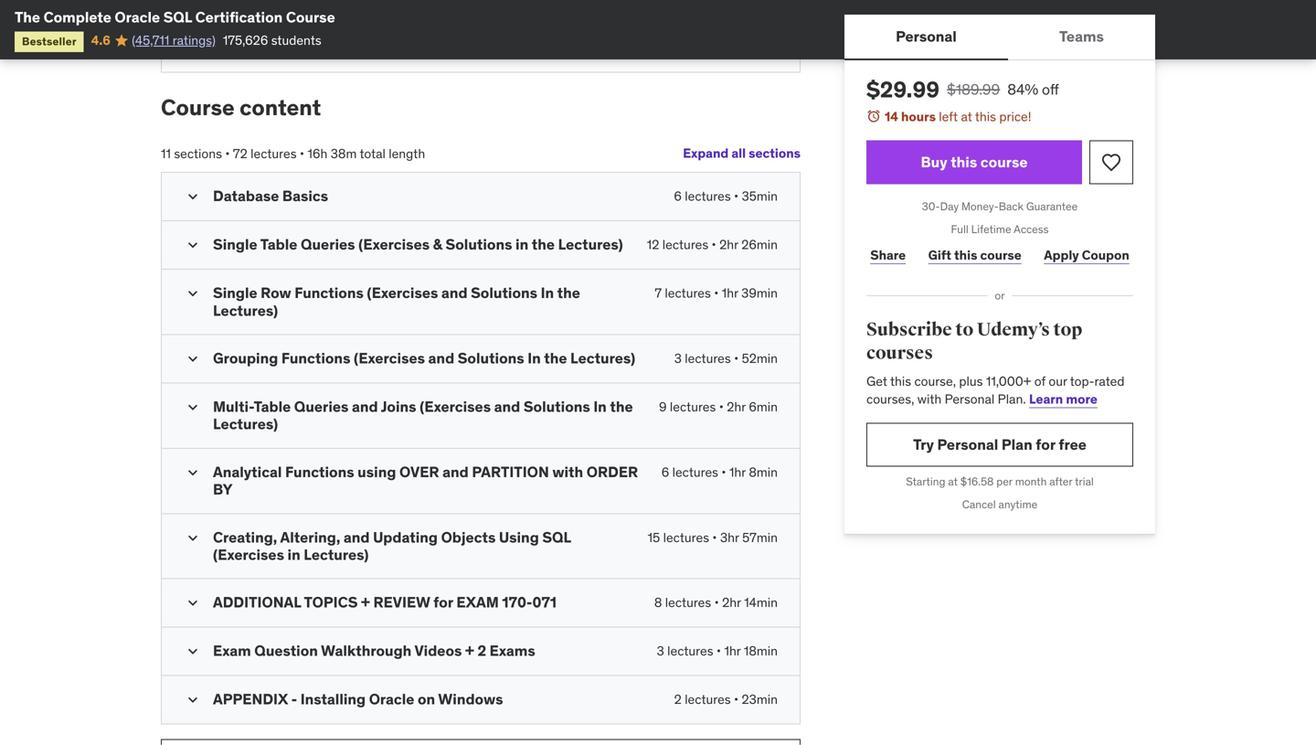 Task type: vqa. For each thing, say whether or not it's contained in the screenshot.


Task type: locate. For each thing, give the bounding box(es) containing it.
0 horizontal spatial in
[[288, 545, 301, 564]]

2 small image from the top
[[184, 350, 202, 368]]

lectures for analytical functions using over and partition with order by
[[673, 464, 719, 480]]

• for appendix - installing oracle on windows
[[734, 691, 739, 708]]

1 vertical spatial for
[[434, 593, 453, 612]]

0 vertical spatial in
[[541, 284, 554, 302]]

3 small image from the top
[[184, 398, 202, 416]]

small image left creating,
[[184, 529, 202, 547]]

sql up (45,711 ratings) on the left of the page
[[163, 8, 192, 27]]

lectures down 3 lectures • 1hr 18min
[[685, 691, 731, 708]]

2 left exams
[[478, 642, 486, 660]]

• left the 3hr
[[713, 529, 717, 546]]

1 vertical spatial queries
[[294, 397, 349, 416]]

2 course from the top
[[981, 247, 1022, 263]]

• left 35min
[[734, 188, 739, 204]]

small image left 'by'
[[184, 463, 202, 482]]

udemy's
[[977, 319, 1050, 341]]

6 small image from the top
[[184, 691, 202, 709]]

1 vertical spatial 1hr
[[730, 464, 746, 480]]

small image left grouping
[[184, 350, 202, 368]]

at
[[961, 108, 973, 125], [948, 474, 958, 489]]

alarm image
[[867, 109, 881, 123]]

1 single from the top
[[213, 235, 257, 254]]

2hr left 14min
[[722, 594, 741, 611]]

0 horizontal spatial at
[[948, 474, 958, 489]]

11
[[161, 145, 171, 162]]

queries down basics
[[301, 235, 355, 254]]

installing
[[301, 690, 366, 709]]

1 vertical spatial course
[[161, 94, 235, 121]]

9
[[659, 399, 667, 415]]

0 horizontal spatial sql
[[163, 8, 192, 27]]

day
[[940, 199, 959, 214]]

• left 6min
[[719, 399, 724, 415]]

• left 39min
[[714, 285, 719, 301]]

1 vertical spatial at
[[948, 474, 958, 489]]

0 horizontal spatial 2
[[478, 642, 486, 660]]

table inside multi-table queries and joins (exercises and solutions in the lectures)
[[254, 397, 291, 416]]

database basics
[[213, 187, 328, 205]]

and right over
[[443, 463, 469, 481]]

$189.99
[[947, 80, 1001, 99]]

1 vertical spatial with
[[553, 463, 583, 481]]

ratings)
[[173, 32, 216, 48]]

39min
[[742, 285, 778, 301]]

in inside creating, altering, and updating objects using sql (exercises in lectures)
[[288, 545, 301, 564]]

1 horizontal spatial 3
[[674, 350, 682, 367]]

sections inside expand all sections dropdown button
[[749, 145, 801, 162]]

sections right all at the top
[[749, 145, 801, 162]]

0 vertical spatial single
[[213, 235, 257, 254]]

learn
[[1030, 391, 1064, 407]]

071
[[533, 593, 557, 612]]

2 small image from the top
[[184, 236, 202, 254]]

0 vertical spatial in
[[516, 235, 529, 254]]

1 vertical spatial personal
[[945, 391, 995, 407]]

buy this course
[[921, 153, 1028, 171]]

(exercises right joins
[[420, 397, 491, 416]]

(exercises left &
[[359, 235, 430, 254]]

with left order
[[553, 463, 583, 481]]

queries for (exercises
[[301, 235, 355, 254]]

personal up $29.99
[[896, 27, 957, 46]]

6min
[[749, 399, 778, 415]]

6 up 12 lectures • 2hr 26min
[[674, 188, 682, 204]]

price!
[[1000, 108, 1032, 125]]

sections right 11
[[174, 145, 222, 162]]

• left "8min"
[[722, 464, 726, 480]]

gift
[[929, 247, 952, 263]]

1 sections from the left
[[749, 145, 801, 162]]

1 vertical spatial sql
[[542, 528, 571, 547]]

updating
[[373, 528, 438, 547]]

1 course from the top
[[981, 153, 1028, 171]]

more
[[1066, 391, 1098, 407]]

queries left joins
[[294, 397, 349, 416]]

0 horizontal spatial +
[[361, 593, 370, 612]]

hours
[[901, 108, 936, 125]]

1hr left 18min
[[725, 643, 741, 659]]

month
[[1016, 474, 1047, 489]]

table
[[260, 235, 298, 254], [254, 397, 291, 416]]

0 vertical spatial 1hr
[[722, 285, 739, 301]]

plan
[[1002, 435, 1033, 454]]

small image for single
[[184, 284, 202, 303]]

1 vertical spatial functions
[[281, 349, 351, 368]]

0 horizontal spatial 6
[[662, 464, 669, 480]]

1 vertical spatial table
[[254, 397, 291, 416]]

oracle up (45,711
[[115, 8, 160, 27]]

and inside single row functions (exercises and solutions in the lectures)
[[442, 284, 468, 302]]

back
[[999, 199, 1024, 214]]

functions left using in the bottom left of the page
[[285, 463, 354, 481]]

plus
[[959, 373, 983, 389]]

• for analytical functions using over and partition with order by
[[722, 464, 726, 480]]

• for exam question walkthrough videos + 2 exams
[[717, 643, 721, 659]]

1 vertical spatial single
[[213, 284, 257, 302]]

sql
[[163, 8, 192, 27], [542, 528, 571, 547]]

and up partition
[[494, 397, 520, 416]]

3 small image from the top
[[184, 463, 202, 482]]

1hr left "8min"
[[730, 464, 746, 480]]

personal
[[896, 27, 957, 46], [945, 391, 995, 407], [938, 435, 999, 454]]

15 lectures • 3hr 57min
[[648, 529, 778, 546]]

2 vertical spatial personal
[[938, 435, 999, 454]]

26min
[[742, 236, 778, 253]]

2 vertical spatial 1hr
[[725, 643, 741, 659]]

this up courses,
[[890, 373, 912, 389]]

2 single from the top
[[213, 284, 257, 302]]

lectures) inside creating, altering, and updating objects using sql (exercises in lectures)
[[304, 545, 369, 564]]

0 vertical spatial for
[[1036, 435, 1056, 454]]

• left 26min
[[712, 236, 717, 253]]

(exercises down single table queries (exercises & solutions in the lectures)
[[367, 284, 438, 302]]

for left free
[[1036, 435, 1056, 454]]

for
[[1036, 435, 1056, 454], [434, 593, 453, 612]]

single for single table queries (exercises & solutions in the lectures)
[[213, 235, 257, 254]]

sql right using
[[542, 528, 571, 547]]

oracle left on
[[369, 690, 415, 709]]

get
[[867, 373, 888, 389]]

the complete oracle sql certification course
[[15, 8, 335, 27]]

course inside "button"
[[981, 153, 1028, 171]]

0 vertical spatial course
[[286, 8, 335, 27]]

cancel
[[963, 497, 996, 511]]

2 vertical spatial in
[[594, 397, 607, 416]]

apply coupon
[[1044, 247, 1130, 263]]

this right buy
[[951, 153, 978, 171]]

single inside single row functions (exercises and solutions in the lectures)
[[213, 284, 257, 302]]

joins
[[381, 397, 417, 416]]

with
[[918, 391, 942, 407], [553, 463, 583, 481]]

lectures for exam question walkthrough videos + 2 exams
[[668, 643, 714, 659]]

table up row
[[260, 235, 298, 254]]

2hr left 6min
[[727, 399, 746, 415]]

lectures) inside multi-table queries and joins (exercises and solutions in the lectures)
[[213, 415, 278, 434]]

1hr left 39min
[[722, 285, 739, 301]]

in
[[516, 235, 529, 254], [288, 545, 301, 564]]

lectures for grouping functions (exercises and solutions in the lectures)
[[685, 350, 731, 367]]

1 vertical spatial in
[[288, 545, 301, 564]]

small image left row
[[184, 284, 202, 303]]

for left "exam"
[[434, 593, 453, 612]]

0 horizontal spatial sections
[[174, 145, 222, 162]]

lectures right 8 on the bottom
[[665, 594, 711, 611]]

in right &
[[516, 235, 529, 254]]

0 vertical spatial 2
[[478, 642, 486, 660]]

basics
[[282, 187, 328, 205]]

1 horizontal spatial at
[[961, 108, 973, 125]]

• left 18min
[[717, 643, 721, 659]]

2
[[478, 642, 486, 660], [674, 691, 682, 708]]

0 vertical spatial 6
[[674, 188, 682, 204]]

and right altering,
[[344, 528, 370, 547]]

functions inside analytical functions using over and partition with order by
[[285, 463, 354, 481]]

1 horizontal spatial 6
[[674, 188, 682, 204]]

• for single row functions (exercises and solutions in the lectures)
[[714, 285, 719, 301]]

sql inside creating, altering, and updating objects using sql (exercises in lectures)
[[542, 528, 571, 547]]

and down &
[[442, 284, 468, 302]]

+ right videos
[[465, 642, 474, 660]]

lectures right the 9
[[670, 399, 716, 415]]

solutions inside multi-table queries and joins (exercises and solutions in the lectures)
[[524, 397, 590, 416]]

0 horizontal spatial for
[[434, 593, 453, 612]]

queries inside multi-table queries and joins (exercises and solutions in the lectures)
[[294, 397, 349, 416]]

course up students
[[286, 8, 335, 27]]

personal inside button
[[896, 27, 957, 46]]

this inside get this course, plus 11,000+ of our top-rated courses, with personal plan.
[[890, 373, 912, 389]]

18min
[[744, 643, 778, 659]]

0 vertical spatial sql
[[163, 8, 192, 27]]

4.6
[[91, 32, 111, 48]]

students
[[271, 32, 322, 48]]

teams button
[[1008, 15, 1156, 59]]

lectures right 15
[[663, 529, 710, 546]]

1 vertical spatial 3
[[657, 643, 664, 659]]

and inside analytical functions using over and partition with order by
[[443, 463, 469, 481]]

(exercises inside multi-table queries and joins (exercises and solutions in the lectures)
[[420, 397, 491, 416]]

1 small image from the top
[[184, 284, 202, 303]]

3 lectures • 1hr 18min
[[657, 643, 778, 659]]

0 vertical spatial at
[[961, 108, 973, 125]]

single left row
[[213, 284, 257, 302]]

personal down plus
[[945, 391, 995, 407]]

1 vertical spatial 2hr
[[727, 399, 746, 415]]

0 vertical spatial 2hr
[[720, 236, 739, 253]]

(exercises inside single row functions (exercises and solutions in the lectures)
[[367, 284, 438, 302]]

72
[[233, 145, 248, 162]]

exam
[[457, 593, 499, 612]]

order
[[587, 463, 638, 481]]

with down course,
[[918, 391, 942, 407]]

course for gift this course
[[981, 247, 1022, 263]]

using
[[358, 463, 396, 481]]

functions right grouping
[[281, 349, 351, 368]]

small image
[[184, 188, 202, 206], [184, 236, 202, 254], [184, 398, 202, 416], [184, 594, 202, 612], [184, 642, 202, 661], [184, 691, 202, 709]]

lectures right the 72 at the left of page
[[251, 145, 297, 162]]

single for single row functions (exercises and solutions in the lectures)
[[213, 284, 257, 302]]

3 for grouping functions (exercises and solutions in the lectures)
[[674, 350, 682, 367]]

2hr
[[720, 236, 739, 253], [727, 399, 746, 415], [722, 594, 741, 611]]

3 up 9 lectures • 2hr 6min
[[674, 350, 682, 367]]

0 horizontal spatial with
[[553, 463, 583, 481]]

lectures right 7
[[665, 285, 711, 301]]

• left 14min
[[715, 594, 719, 611]]

(exercises up additional
[[213, 545, 284, 564]]

3 lectures • 52min
[[674, 350, 778, 367]]

14
[[885, 108, 899, 125]]

and left joins
[[352, 397, 378, 416]]

4 small image from the top
[[184, 594, 202, 612]]

walkthrough
[[321, 642, 412, 660]]

creating,
[[213, 528, 277, 547]]

table down grouping
[[254, 397, 291, 416]]

course down lifetime at the right top
[[981, 247, 1022, 263]]

tab list
[[845, 15, 1156, 60]]

• left 16h 38m
[[300, 145, 305, 162]]

this right gift
[[955, 247, 978, 263]]

exam question walkthrough videos + 2 exams
[[213, 642, 536, 660]]

lectures right 12
[[663, 236, 709, 253]]

over
[[399, 463, 439, 481]]

6 right order
[[662, 464, 669, 480]]

2 down 3 lectures • 1hr 18min
[[674, 691, 682, 708]]

1 vertical spatial 2
[[674, 691, 682, 708]]

• left the 52min
[[734, 350, 739, 367]]

0 vertical spatial course
[[981, 153, 1028, 171]]

1 vertical spatial 6
[[662, 464, 669, 480]]

in right creating,
[[288, 545, 301, 564]]

courses,
[[867, 391, 915, 407]]

buy
[[921, 153, 948, 171]]

lectures down 8 lectures • 2hr 14min
[[668, 643, 714, 659]]

with inside analytical functions using over and partition with order by
[[553, 463, 583, 481]]

• left 23min at the right bottom of page
[[734, 691, 739, 708]]

0 vertical spatial oracle
[[115, 8, 160, 27]]

0 vertical spatial queries
[[301, 235, 355, 254]]

6 for analytical functions using over and partition with order by
[[662, 464, 669, 480]]

2hr left 26min
[[720, 236, 739, 253]]

0 horizontal spatial course
[[161, 94, 235, 121]]

&
[[433, 235, 442, 254]]

• for creating, altering, and updating objects using sql (exercises in lectures)
[[713, 529, 717, 546]]

functions inside single row functions (exercises and solutions in the lectures)
[[295, 284, 364, 302]]

at left $16.58
[[948, 474, 958, 489]]

• for additional topics + review for exam 170-071
[[715, 594, 719, 611]]

1 vertical spatial course
[[981, 247, 1022, 263]]

sections
[[749, 145, 801, 162], [174, 145, 222, 162]]

9 lectures • 2hr 6min
[[659, 399, 778, 415]]

appendix
[[213, 690, 288, 709]]

personal up $16.58
[[938, 435, 999, 454]]

2 vertical spatial 2hr
[[722, 594, 741, 611]]

0 vertical spatial personal
[[896, 27, 957, 46]]

0 vertical spatial 3
[[674, 350, 682, 367]]

1 horizontal spatial +
[[465, 642, 474, 660]]

30-day money-back guarantee full lifetime access
[[922, 199, 1078, 236]]

off
[[1042, 80, 1059, 99]]

•
[[225, 145, 230, 162], [300, 145, 305, 162], [734, 188, 739, 204], [712, 236, 717, 253], [714, 285, 719, 301], [734, 350, 739, 367], [719, 399, 724, 415], [722, 464, 726, 480], [713, 529, 717, 546], [715, 594, 719, 611], [717, 643, 721, 659], [734, 691, 739, 708]]

5 small image from the top
[[184, 642, 202, 661]]

lectures down expand
[[685, 188, 731, 204]]

course up back
[[981, 153, 1028, 171]]

at right left on the top of page
[[961, 108, 973, 125]]

the inside multi-table queries and joins (exercises and solutions in the lectures)
[[610, 397, 633, 416]]

2 vertical spatial functions
[[285, 463, 354, 481]]

0 vertical spatial functions
[[295, 284, 364, 302]]

question
[[254, 642, 318, 660]]

+
[[361, 593, 370, 612], [465, 642, 474, 660]]

1 vertical spatial +
[[465, 642, 474, 660]]

solutions inside single row functions (exercises and solutions in the lectures)
[[471, 284, 538, 302]]

at inside starting at $16.58 per month after trial cancel anytime
[[948, 474, 958, 489]]

0 vertical spatial with
[[918, 391, 942, 407]]

left
[[939, 108, 958, 125]]

lectures for single row functions (exercises and solutions in the lectures)
[[665, 285, 711, 301]]

0 horizontal spatial 3
[[657, 643, 664, 659]]

6 lectures • 1hr 8min
[[662, 464, 778, 480]]

0 vertical spatial table
[[260, 235, 298, 254]]

+ right topics
[[361, 593, 370, 612]]

course up 11
[[161, 94, 235, 121]]

small image
[[184, 284, 202, 303], [184, 350, 202, 368], [184, 463, 202, 482], [184, 529, 202, 547]]

try personal plan for free link
[[867, 423, 1134, 467]]

lectures up 15 lectures • 3hr 57min
[[673, 464, 719, 480]]

3 down 8 on the bottom
[[657, 643, 664, 659]]

4 small image from the top
[[184, 529, 202, 547]]

with inside get this course, plus 11,000+ of our top-rated courses, with personal plan.
[[918, 391, 942, 407]]

1 horizontal spatial sql
[[542, 528, 571, 547]]

this inside "button"
[[951, 153, 978, 171]]

single down database
[[213, 235, 257, 254]]

subscribe
[[867, 319, 952, 341]]

altering,
[[280, 528, 340, 547]]

1 small image from the top
[[184, 188, 202, 206]]

functions
[[295, 284, 364, 302], [281, 349, 351, 368], [285, 463, 354, 481]]

small image for appendix
[[184, 691, 202, 709]]

1 horizontal spatial with
[[918, 391, 942, 407]]

lectures for multi-table queries and joins (exercises and solutions in the lectures)
[[670, 399, 716, 415]]

1 horizontal spatial sections
[[749, 145, 801, 162]]

this
[[975, 108, 997, 125], [951, 153, 978, 171], [955, 247, 978, 263], [890, 373, 912, 389]]

table for multi-
[[254, 397, 291, 416]]

tab list containing personal
[[845, 15, 1156, 60]]

1 horizontal spatial oracle
[[369, 690, 415, 709]]

lectures up 9 lectures • 2hr 6min
[[685, 350, 731, 367]]

bestseller
[[22, 34, 77, 48]]

2 sections from the left
[[174, 145, 222, 162]]

functions right row
[[295, 284, 364, 302]]



Task type: describe. For each thing, give the bounding box(es) containing it.
lectures for creating, altering, and updating objects using sql (exercises in lectures)
[[663, 529, 710, 546]]

expand all sections
[[683, 145, 801, 162]]

1 horizontal spatial for
[[1036, 435, 1056, 454]]

appendix - installing oracle on windows
[[213, 690, 503, 709]]

get this course, plus 11,000+ of our top-rated courses, with personal plan.
[[867, 373, 1125, 407]]

topics
[[304, 593, 358, 612]]

16h 38m
[[308, 145, 357, 162]]

(exercises inside creating, altering, and updating objects using sql (exercises in lectures)
[[213, 545, 284, 564]]

gift this course
[[929, 247, 1022, 263]]

course,
[[915, 373, 956, 389]]

175,626 students
[[223, 32, 322, 48]]

small image for analytical
[[184, 463, 202, 482]]

objects
[[441, 528, 496, 547]]

2hr for in
[[727, 399, 746, 415]]

per
[[997, 474, 1013, 489]]

• for database basics
[[734, 188, 739, 204]]

2hr for lectures)
[[720, 236, 739, 253]]

0 horizontal spatial oracle
[[115, 8, 160, 27]]

small image for multi-
[[184, 398, 202, 416]]

175,626
[[223, 32, 268, 48]]

52min
[[742, 350, 778, 367]]

after
[[1050, 474, 1073, 489]]

try personal plan for free
[[913, 435, 1087, 454]]

share button
[[867, 237, 910, 274]]

starting
[[906, 474, 946, 489]]

the inside single row functions (exercises and solutions in the lectures)
[[557, 284, 580, 302]]

try
[[913, 435, 934, 454]]

all
[[732, 145, 746, 162]]

single row functions (exercises and solutions in the lectures)
[[213, 284, 580, 320]]

• left the 72 at the left of page
[[225, 145, 230, 162]]

2 lectures • 23min
[[674, 691, 778, 708]]

1 vertical spatial oracle
[[369, 690, 415, 709]]

small image for single
[[184, 236, 202, 254]]

1 horizontal spatial course
[[286, 8, 335, 27]]

additional topics + review for exam 170-071
[[213, 593, 557, 612]]

access
[[1014, 222, 1049, 236]]

volkswagen image
[[330, 22, 370, 57]]

small image for database
[[184, 188, 202, 206]]

top-
[[1070, 373, 1095, 389]]

grouping functions (exercises and solutions in the lectures)
[[213, 349, 636, 368]]

personal button
[[845, 15, 1008, 59]]

review
[[373, 593, 430, 612]]

multi-
[[213, 397, 254, 416]]

• for grouping functions (exercises and solutions in the lectures)
[[734, 350, 739, 367]]

-
[[291, 690, 297, 709]]

length
[[389, 145, 425, 162]]

subscribe to udemy's top courses
[[867, 319, 1083, 364]]

$29.99 $189.99 84% off
[[867, 76, 1059, 103]]

• for single table queries (exercises & solutions in the lectures)
[[712, 236, 717, 253]]

nasdaq image
[[176, 22, 282, 57]]

by
[[213, 480, 233, 499]]

money-
[[962, 199, 999, 214]]

lectures for appendix - installing oracle on windows
[[685, 691, 731, 708]]

84%
[[1008, 80, 1039, 99]]

plan.
[[998, 391, 1026, 407]]

small image for additional
[[184, 594, 202, 612]]

courses
[[867, 342, 933, 364]]

small image for grouping
[[184, 350, 202, 368]]

free
[[1059, 435, 1087, 454]]

of
[[1035, 373, 1046, 389]]

23min
[[742, 691, 778, 708]]

guarantee
[[1027, 199, 1078, 214]]

functions for using
[[285, 463, 354, 481]]

lectures) inside single row functions (exercises and solutions in the lectures)
[[213, 301, 278, 320]]

queries for and
[[294, 397, 349, 416]]

this for gift
[[955, 247, 978, 263]]

small image for creating,
[[184, 529, 202, 547]]

course content
[[161, 94, 321, 121]]

exam
[[213, 642, 251, 660]]

or
[[995, 289, 1005, 303]]

1 vertical spatial in
[[528, 349, 541, 368]]

additional
[[213, 593, 301, 612]]

exams
[[490, 642, 536, 660]]

6 for database basics
[[674, 188, 682, 204]]

grouping
[[213, 349, 278, 368]]

rated
[[1095, 373, 1125, 389]]

$16.58
[[961, 474, 994, 489]]

14 hours left at this price!
[[885, 108, 1032, 125]]

• for multi-table queries and joins (exercises and solutions in the lectures)
[[719, 399, 724, 415]]

buy this course button
[[867, 140, 1083, 184]]

8min
[[749, 464, 778, 480]]

11 sections • 72 lectures • 16h 38m total length
[[161, 145, 425, 162]]

lectures for database basics
[[685, 188, 731, 204]]

teams
[[1060, 27, 1104, 46]]

6 lectures • 35min
[[674, 188, 778, 204]]

multi-table queries and joins (exercises and solutions in the lectures)
[[213, 397, 633, 434]]

in inside multi-table queries and joins (exercises and solutions in the lectures)
[[594, 397, 607, 416]]

single table queries (exercises & solutions in the lectures)
[[213, 235, 623, 254]]

(exercises up joins
[[354, 349, 425, 368]]

35min
[[742, 188, 778, 204]]

creating, altering, and updating objects using sql (exercises in lectures)
[[213, 528, 571, 564]]

apply coupon button
[[1040, 237, 1134, 274]]

3 for exam question walkthrough videos + 2 exams
[[657, 643, 664, 659]]

1hr for the
[[722, 285, 739, 301]]

12 lectures • 2hr 26min
[[647, 236, 778, 253]]

on
[[418, 690, 435, 709]]

in inside single row functions (exercises and solutions in the lectures)
[[541, 284, 554, 302]]

1hr for order
[[730, 464, 746, 480]]

small image for exam
[[184, 642, 202, 661]]

57min
[[742, 529, 778, 546]]

analytical
[[213, 463, 282, 481]]

3hr
[[720, 529, 739, 546]]

1 horizontal spatial 2
[[674, 691, 682, 708]]

14min
[[744, 594, 778, 611]]

share
[[871, 247, 906, 263]]

lectures for additional topics + review for exam 170-071
[[665, 594, 711, 611]]

0 vertical spatial +
[[361, 593, 370, 612]]

learn more link
[[1030, 391, 1098, 407]]

7
[[655, 285, 662, 301]]

1 horizontal spatial in
[[516, 235, 529, 254]]

lectures for single table queries (exercises & solutions in the lectures)
[[663, 236, 709, 253]]

12
[[647, 236, 660, 253]]

partition
[[472, 463, 549, 481]]

this left price! at the top of page
[[975, 108, 997, 125]]

videos
[[415, 642, 462, 660]]

8
[[655, 594, 662, 611]]

personal inside get this course, plus 11,000+ of our top-rated courses, with personal plan.
[[945, 391, 995, 407]]

apply
[[1044, 247, 1079, 263]]

and inside creating, altering, and updating objects using sql (exercises in lectures)
[[344, 528, 370, 547]]

table for single
[[260, 235, 298, 254]]

and up multi-table queries and joins (exercises and solutions in the lectures)
[[428, 349, 455, 368]]

functions for (exercises
[[281, 349, 351, 368]]

course for buy this course
[[981, 153, 1028, 171]]

wishlist image
[[1101, 151, 1123, 173]]

expand
[[683, 145, 729, 162]]

using
[[499, 528, 539, 547]]

this for get
[[890, 373, 912, 389]]

this for buy
[[951, 153, 978, 171]]

(45,711 ratings)
[[132, 32, 216, 48]]



